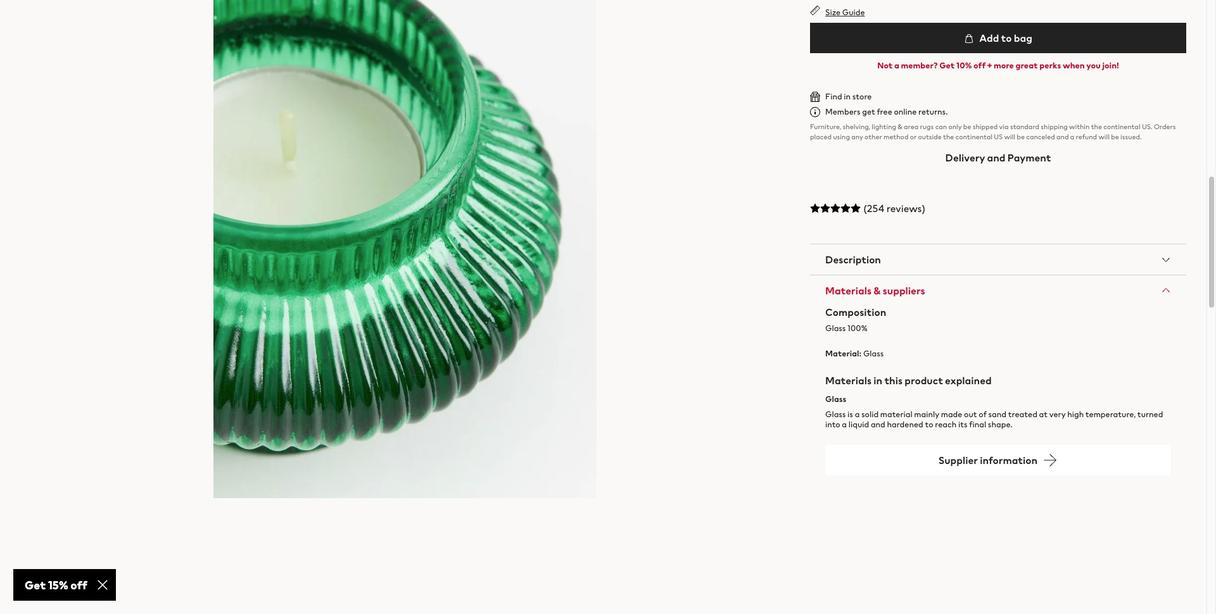 Task type: describe. For each thing, give the bounding box(es) containing it.
liquid
[[849, 419, 870, 431]]

and inside button
[[988, 150, 1006, 165]]

supplier information
[[939, 453, 1038, 469]]

rugs
[[921, 122, 935, 132]]

materials in this product explained glass glass is a solid material mainly made out of sand treated at very high temperature, turned into a liquid and hardened to reach its final shape.
[[826, 373, 1164, 431]]

+
[[988, 60, 993, 72]]

mainly
[[915, 409, 940, 421]]

size guide button
[[811, 5, 866, 18]]

any
[[852, 132, 864, 142]]

5 / 5 image
[[811, 203, 861, 214]]

and inside "materials in this product explained glass glass is a solid material mainly made out of sand treated at very high temperature, turned into a liquid and hardened to reach its final shape."
[[871, 419, 886, 431]]

glass down 100%
[[864, 348, 884, 360]]

refund
[[1077, 132, 1098, 142]]

(254 reviews)
[[864, 201, 926, 216]]

10%
[[957, 60, 973, 72]]

store
[[853, 91, 872, 103]]

or
[[911, 132, 917, 142]]

furniture,
[[811, 122, 842, 132]]

material
[[881, 409, 913, 421]]

payment
[[1008, 150, 1052, 165]]

at
[[1040, 409, 1048, 421]]

1 horizontal spatial be
[[1018, 132, 1026, 142]]

is
[[848, 409, 854, 421]]

reach
[[936, 419, 957, 431]]

to inside "materials in this product explained glass glass is a solid material mainly made out of sand treated at very high temperature, turned into a liquid and hardened to reach its final shape."
[[926, 419, 934, 431]]

off
[[974, 60, 986, 72]]

via
[[1000, 122, 1009, 132]]

placed
[[811, 132, 832, 142]]

method
[[884, 132, 909, 142]]

very
[[1050, 409, 1066, 421]]

high
[[1068, 409, 1085, 421]]

can
[[936, 122, 948, 132]]

(254 reviews) button
[[811, 193, 1187, 224]]

its
[[959, 419, 968, 431]]

temperature,
[[1086, 409, 1137, 421]]

(254
[[864, 201, 885, 216]]

a inside furniture, shelving, lighting & area rugs can only be shipped via standard shipping within the continental us. orders placed using any other method or outside the continental us will be canceled and a refund will be issued.
[[1071, 132, 1075, 142]]

treated
[[1009, 409, 1038, 421]]

in for materials
[[874, 373, 883, 389]]

great
[[1016, 60, 1039, 72]]

size guide
[[826, 6, 866, 18]]

other
[[865, 132, 883, 142]]

in for find
[[845, 91, 851, 103]]

when
[[1064, 60, 1086, 72]]

outside
[[919, 132, 942, 142]]

add
[[980, 30, 1000, 46]]

materials for materials & suppliers
[[826, 283, 872, 298]]

a right into
[[843, 419, 848, 431]]

not
[[878, 60, 893, 72]]

get
[[863, 106, 876, 118]]

shipping
[[1042, 122, 1069, 132]]

this
[[885, 373, 903, 389]]

1 horizontal spatial the
[[1092, 122, 1103, 132]]

join!
[[1103, 60, 1120, 72]]

us
[[995, 132, 1004, 142]]

a right not
[[895, 60, 900, 72]]

issued.
[[1121, 132, 1143, 142]]

material: glass
[[826, 348, 884, 360]]

100%
[[848, 323, 868, 335]]

and inside furniture, shelving, lighting & area rugs can only be shipped via standard shipping within the continental us. orders placed using any other method or outside the continental us will be canceled and a refund will be issued.
[[1057, 132, 1070, 142]]

solid
[[862, 409, 879, 421]]

material:
[[826, 348, 862, 360]]

delivery and payment button
[[811, 143, 1187, 173]]

guide
[[843, 6, 866, 18]]

hardened
[[888, 419, 924, 431]]

2 will from the left
[[1099, 132, 1110, 142]]

made
[[942, 409, 963, 421]]

add to bag
[[978, 30, 1033, 46]]

member?
[[902, 60, 938, 72]]

materials & suppliers
[[826, 283, 926, 298]]

1 horizontal spatial continental
[[1104, 122, 1141, 132]]

area
[[905, 122, 919, 132]]



Task type: vqa. For each thing, say whether or not it's contained in the screenshot.
its at right bottom
yes



Task type: locate. For each thing, give the bounding box(es) containing it.
1 materials from the top
[[826, 283, 872, 298]]

will right us at the top of page
[[1005, 132, 1016, 142]]

0 horizontal spatial continental
[[956, 132, 993, 142]]

0 vertical spatial in
[[845, 91, 851, 103]]

continental left the us.
[[1104, 122, 1141, 132]]

information
[[981, 453, 1038, 469]]

standard
[[1011, 122, 1040, 132]]

find in store
[[826, 91, 872, 103]]

and down us at the top of page
[[988, 150, 1006, 165]]

0 horizontal spatial will
[[1005, 132, 1016, 142]]

canceled
[[1027, 132, 1056, 142]]

0 horizontal spatial to
[[926, 419, 934, 431]]

returns.
[[919, 106, 949, 118]]

& inside furniture, shelving, lighting & area rugs can only be shipped via standard shipping within the continental us. orders placed using any other method or outside the continental us will be canceled and a refund will be issued.
[[898, 122, 903, 132]]

will right refund
[[1099, 132, 1110, 142]]

1 vertical spatial in
[[874, 373, 883, 389]]

1 vertical spatial and
[[988, 150, 1006, 165]]

to left reach
[[926, 419, 934, 431]]

0 vertical spatial to
[[1002, 30, 1013, 46]]

0 horizontal spatial in
[[845, 91, 851, 103]]

& left suppliers
[[874, 283, 881, 298]]

description
[[826, 252, 882, 267]]

members
[[826, 106, 861, 118]]

a left refund
[[1071, 132, 1075, 142]]

explained
[[946, 373, 992, 389]]

to inside the add to bag button
[[1002, 30, 1013, 46]]

1 horizontal spatial &
[[898, 122, 903, 132]]

& left area
[[898, 122, 903, 132]]

of
[[979, 409, 987, 421]]

supplier information button
[[826, 446, 1172, 476]]

delivery
[[946, 150, 986, 165]]

us.
[[1143, 122, 1153, 132]]

& inside dropdown button
[[874, 283, 881, 298]]

be
[[964, 122, 972, 132], [1018, 132, 1026, 142], [1112, 132, 1120, 142]]

using
[[834, 132, 851, 142]]

glass left 100%
[[826, 323, 846, 335]]

out
[[965, 409, 978, 421]]

the right within
[[1092, 122, 1103, 132]]

materials
[[826, 283, 872, 298], [826, 373, 872, 389]]

2 materials from the top
[[826, 373, 872, 389]]

lighting
[[872, 122, 897, 132]]

final
[[970, 419, 987, 431]]

shelving,
[[843, 122, 871, 132]]

turned
[[1138, 409, 1164, 421]]

and right liquid
[[871, 419, 886, 431]]

2 horizontal spatial be
[[1112, 132, 1120, 142]]

materials up the composition
[[826, 283, 872, 298]]

be right via
[[1018, 132, 1026, 142]]

bag
[[1015, 30, 1033, 46]]

glass inside composition glass 100%
[[826, 323, 846, 335]]

the right the outside
[[944, 132, 955, 142]]

in right find
[[845, 91, 851, 103]]

in inside "materials in this product explained glass glass is a solid material mainly made out of sand treated at very high temperature, turned into a liquid and hardened to reach its final shape."
[[874, 373, 883, 389]]

add to bag button
[[811, 23, 1187, 53]]

be right only
[[964, 122, 972, 132]]

be left issued.
[[1112, 132, 1120, 142]]

materials inside "materials in this product explained glass glass is a solid material mainly made out of sand treated at very high temperature, turned into a liquid and hardened to reach its final shape."
[[826, 373, 872, 389]]

description button
[[811, 245, 1187, 275]]

1 horizontal spatial and
[[988, 150, 1006, 165]]

0 vertical spatial &
[[898, 122, 903, 132]]

to
[[1002, 30, 1013, 46], [926, 419, 934, 431]]

orders
[[1155, 122, 1177, 132]]

product
[[905, 373, 944, 389]]

within
[[1070, 122, 1090, 132]]

1 will from the left
[[1005, 132, 1016, 142]]

composition
[[826, 305, 887, 320]]

only
[[949, 122, 963, 132]]

0 vertical spatial and
[[1057, 132, 1070, 142]]

&
[[898, 122, 903, 132], [874, 283, 881, 298]]

size
[[826, 6, 841, 18]]

0 horizontal spatial and
[[871, 419, 886, 431]]

1 vertical spatial to
[[926, 419, 934, 431]]

glass up into
[[826, 394, 847, 406]]

continental up delivery
[[956, 132, 993, 142]]

reviews)
[[887, 201, 926, 216]]

online
[[895, 106, 917, 118]]

will
[[1005, 132, 1016, 142], [1099, 132, 1110, 142]]

find
[[826, 91, 843, 103]]

shape.
[[989, 419, 1013, 431]]

sand
[[989, 409, 1007, 421]]

in
[[845, 91, 851, 103], [874, 373, 883, 389]]

perks
[[1040, 60, 1062, 72]]

not a member? get 10% off + more great perks when you join!
[[878, 60, 1120, 72]]

0 horizontal spatial the
[[944, 132, 955, 142]]

a right "is" at the right bottom
[[855, 409, 860, 421]]

materials & suppliers button
[[811, 276, 1187, 306]]

supplier
[[939, 453, 979, 469]]

composition glass 100%
[[826, 305, 887, 335]]

glass
[[826, 323, 846, 335], [864, 348, 884, 360], [826, 394, 847, 406], [826, 409, 846, 421]]

furniture, shelving, lighting & area rugs can only be shipped via standard shipping within the continental us. orders placed using any other method or outside the continental us will be canceled and a refund will be issued.
[[811, 122, 1177, 142]]

glass left "is" at the right bottom
[[826, 409, 846, 421]]

the
[[1092, 122, 1103, 132], [944, 132, 955, 142]]

free
[[877, 106, 893, 118]]

2 horizontal spatial and
[[1057, 132, 1070, 142]]

you
[[1087, 60, 1102, 72]]

delivery and payment
[[946, 150, 1052, 165]]

find in store button
[[811, 91, 872, 103]]

materials down material:
[[826, 373, 872, 389]]

0 horizontal spatial &
[[874, 283, 881, 298]]

glass candle lantern - green - home all | h&m us 3 image
[[213, 0, 597, 499]]

1 horizontal spatial to
[[1002, 30, 1013, 46]]

materials for materials in this product explained glass glass is a solid material mainly made out of sand treated at very high temperature, turned into a liquid and hardened to reach its final shape.
[[826, 373, 872, 389]]

1 vertical spatial &
[[874, 283, 881, 298]]

members get free online returns.
[[826, 106, 949, 118]]

materials inside dropdown button
[[826, 283, 872, 298]]

a
[[895, 60, 900, 72], [1071, 132, 1075, 142], [855, 409, 860, 421], [843, 419, 848, 431]]

to left the bag
[[1002, 30, 1013, 46]]

0 horizontal spatial be
[[964, 122, 972, 132]]

get
[[940, 60, 955, 72]]

2 vertical spatial and
[[871, 419, 886, 431]]

shipped
[[973, 122, 999, 132]]

more
[[994, 60, 1015, 72]]

0 vertical spatial materials
[[826, 283, 872, 298]]

suppliers
[[883, 283, 926, 298]]

1 horizontal spatial will
[[1099, 132, 1110, 142]]

into
[[826, 419, 841, 431]]

1 horizontal spatial in
[[874, 373, 883, 389]]

in left this
[[874, 373, 883, 389]]

1 vertical spatial materials
[[826, 373, 872, 389]]

and left within
[[1057, 132, 1070, 142]]



